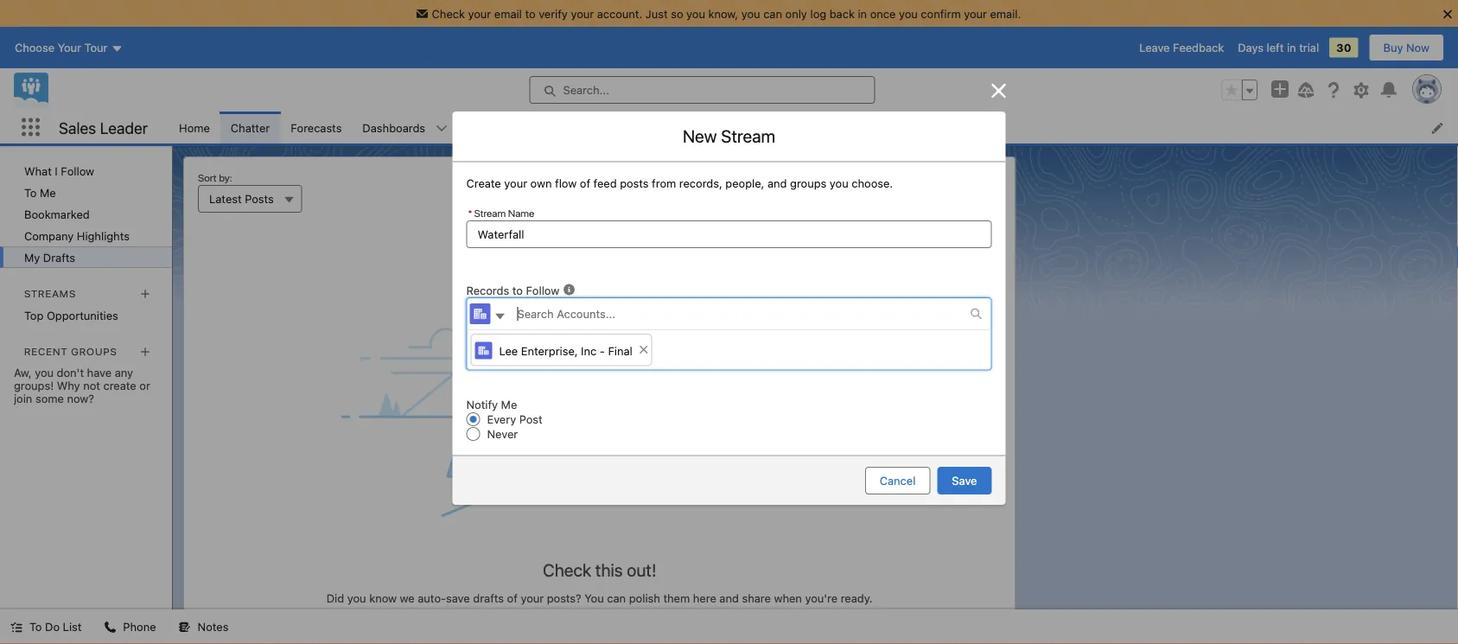 Task type: vqa. For each thing, say whether or not it's contained in the screenshot.
the leftmost "group"
no



Task type: locate. For each thing, give the bounding box(es) containing it.
opportunities list item
[[635, 112, 750, 144]]

0 horizontal spatial and
[[720, 592, 739, 605]]

2 horizontal spatial text default image
[[971, 308, 983, 320]]

check for check this out!
[[543, 560, 591, 580]]

0 horizontal spatial me
[[40, 186, 56, 199]]

sort by:
[[198, 171, 232, 183]]

every
[[487, 413, 516, 426]]

of
[[580, 177, 591, 189], [507, 592, 518, 605]]

can inside check this out! status
[[607, 592, 626, 605]]

0 horizontal spatial text default image
[[10, 621, 22, 633]]

text default image inside the phone button
[[104, 621, 116, 633]]

now?
[[67, 392, 94, 405]]

your left email
[[468, 7, 491, 20]]

and inside check this out! status
[[720, 592, 739, 605]]

new
[[683, 126, 717, 146]]

inverse image
[[989, 81, 1010, 101]]

lee
[[499, 344, 518, 357]]

0 vertical spatial me
[[40, 186, 56, 199]]

me down i
[[40, 186, 56, 199]]

your left posts?
[[521, 592, 544, 605]]

stream right *
[[474, 207, 506, 219]]

0 vertical spatial of
[[580, 177, 591, 189]]

None text field
[[466, 221, 992, 248]]

what
[[24, 164, 52, 177]]

follow right records at left
[[526, 284, 560, 297]]

you right did
[[347, 592, 366, 605]]

1 horizontal spatial text default image
[[179, 621, 191, 633]]

recent
[[24, 345, 68, 357]]

1 vertical spatial follow
[[526, 284, 560, 297]]

notes
[[198, 620, 229, 633]]

top opportunities
[[24, 309, 118, 322]]

once
[[870, 7, 896, 20]]

email.
[[991, 7, 1022, 20]]

follow right i
[[61, 164, 94, 177]]

0 vertical spatial stream
[[721, 126, 776, 146]]

to
[[525, 7, 536, 20], [513, 284, 523, 297]]

0 horizontal spatial to
[[513, 284, 523, 297]]

1 vertical spatial and
[[720, 592, 739, 605]]

check your email to verify your account. just so you know, you can only log back in once you confirm your email.
[[432, 7, 1022, 20]]

to left do on the left bottom of the page
[[29, 620, 42, 633]]

me inside 'what i follow to me bookmarked company highlights my drafts'
[[40, 186, 56, 199]]

only
[[786, 7, 808, 20]]

in right "back"
[[858, 7, 867, 20]]

and
[[768, 177, 787, 189], [720, 592, 739, 605]]

buy now
[[1384, 41, 1430, 54]]

0 vertical spatial check
[[432, 7, 465, 20]]

some
[[35, 392, 64, 405]]

list
[[169, 112, 1459, 144]]

text default image right "records to follow"
[[563, 284, 575, 296]]

dashboards list item
[[352, 112, 458, 144]]

dashboards link
[[352, 112, 436, 144]]

opportunities down search... button
[[645, 121, 717, 134]]

lee enterprise, inc - final
[[499, 344, 633, 357]]

leader
[[100, 118, 148, 137]]

from
[[652, 177, 676, 189]]

your left own
[[504, 177, 528, 189]]

you
[[687, 7, 706, 20], [742, 7, 761, 20], [899, 7, 918, 20], [830, 177, 849, 189], [35, 366, 54, 379], [347, 592, 366, 605]]

to down what
[[24, 186, 37, 199]]

1 horizontal spatial opportunities
[[645, 121, 717, 134]]

1 vertical spatial opportunities
[[47, 309, 118, 322]]

1 vertical spatial can
[[607, 592, 626, 605]]

we
[[400, 592, 415, 605]]

-
[[600, 344, 605, 357]]

forecasts link
[[280, 112, 352, 144]]

text default image left notes
[[179, 621, 191, 633]]

1 vertical spatial check
[[543, 560, 591, 580]]

streams
[[24, 287, 76, 299]]

sort
[[198, 171, 217, 183]]

in
[[858, 7, 867, 20], [1287, 41, 1297, 54]]

Records to Follow text field
[[507, 298, 971, 329]]

0 horizontal spatial of
[[507, 592, 518, 605]]

of right flow
[[580, 177, 591, 189]]

buy now button
[[1369, 34, 1445, 61]]

stream up 'people,'
[[721, 126, 776, 146]]

me up every post
[[501, 398, 517, 411]]

stream for * stream name
[[474, 207, 506, 219]]

i
[[55, 164, 58, 177]]

text default image for notes
[[179, 621, 191, 633]]

recent groups
[[24, 345, 117, 357]]

days
[[1238, 41, 1264, 54]]

of right drafts
[[507, 592, 518, 605]]

1 vertical spatial me
[[501, 398, 517, 411]]

stream
[[721, 126, 776, 146], [474, 207, 506, 219]]

you right once on the right
[[899, 7, 918, 20]]

your right verify
[[571, 7, 594, 20]]

name
[[508, 207, 535, 219]]

cancel
[[880, 474, 916, 487]]

buy
[[1384, 41, 1404, 54]]

0 vertical spatial and
[[768, 177, 787, 189]]

0 vertical spatial to
[[24, 186, 37, 199]]

check this out! status
[[191, 518, 1009, 606]]

to right records at left
[[513, 284, 523, 297]]

notify me
[[466, 398, 517, 411]]

and right "here"
[[720, 592, 739, 605]]

1 horizontal spatial can
[[764, 7, 783, 20]]

opportunities up recent groups link in the bottom left of the page
[[47, 309, 118, 322]]

0 vertical spatial in
[[858, 7, 867, 20]]

1 vertical spatial stream
[[474, 207, 506, 219]]

to right email
[[525, 7, 536, 20]]

group
[[1222, 80, 1258, 100]]

follow
[[61, 164, 94, 177], [526, 284, 560, 297]]

text default image inside the "notes" button
[[179, 621, 191, 633]]

in right left
[[1287, 41, 1297, 54]]

accounts image
[[470, 304, 491, 324]]

0 horizontal spatial stream
[[474, 207, 506, 219]]

records to follow
[[466, 284, 560, 297]]

chatter
[[231, 121, 270, 134]]

you inside aw, you don't have any groups!
[[35, 366, 54, 379]]

dashboards
[[363, 121, 426, 134]]

check inside status
[[543, 560, 591, 580]]

opportunities link
[[635, 112, 727, 144]]

to do list button
[[0, 610, 92, 644]]

by:
[[219, 171, 232, 183]]

text default image
[[971, 308, 983, 320], [494, 311, 506, 323], [10, 621, 22, 633]]

and left groups
[[768, 177, 787, 189]]

create your own flow of feed posts from records, people, and groups you choose.
[[466, 177, 893, 189]]

never
[[487, 427, 518, 440]]

0 horizontal spatial can
[[607, 592, 626, 605]]

1 horizontal spatial in
[[1287, 41, 1297, 54]]

text default image
[[563, 284, 575, 296], [104, 621, 116, 633], [179, 621, 191, 633]]

feed
[[594, 177, 617, 189]]

chatter link
[[220, 112, 280, 144]]

your
[[468, 7, 491, 20], [571, 7, 594, 20], [964, 7, 987, 20], [504, 177, 528, 189], [521, 592, 544, 605]]

0 vertical spatial opportunities
[[645, 121, 717, 134]]

choose.
[[852, 177, 893, 189]]

text default image left phone
[[104, 621, 116, 633]]

1 vertical spatial of
[[507, 592, 518, 605]]

you down recent
[[35, 366, 54, 379]]

0 vertical spatial to
[[525, 7, 536, 20]]

follow inside 'what i follow to me bookmarked company highlights my drafts'
[[61, 164, 94, 177]]

do
[[45, 620, 60, 633]]

0 horizontal spatial follow
[[61, 164, 94, 177]]

search... button
[[530, 76, 875, 104]]

to inside 'what i follow to me bookmarked company highlights my drafts'
[[24, 186, 37, 199]]

1 horizontal spatial check
[[543, 560, 591, 580]]

0 horizontal spatial text default image
[[104, 621, 116, 633]]

check
[[432, 7, 465, 20], [543, 560, 591, 580]]

can left only
[[764, 7, 783, 20]]

feedback
[[1173, 41, 1225, 54]]

1 horizontal spatial stream
[[721, 126, 776, 146]]

1 horizontal spatial to
[[525, 7, 536, 20]]

records,
[[680, 177, 723, 189]]

save
[[446, 592, 470, 605]]

so
[[671, 7, 684, 20]]

know
[[369, 592, 397, 605]]

to
[[24, 186, 37, 199], [29, 620, 42, 633]]

can right you
[[607, 592, 626, 605]]

0 horizontal spatial opportunities
[[47, 309, 118, 322]]

1 horizontal spatial follow
[[526, 284, 560, 297]]

check left email
[[432, 7, 465, 20]]

groups
[[71, 345, 117, 357]]

streams link
[[24, 287, 76, 299]]

home link
[[169, 112, 220, 144]]

0 horizontal spatial check
[[432, 7, 465, 20]]

aw, you don't have any groups!
[[14, 366, 133, 392]]

1 vertical spatial to
[[513, 284, 523, 297]]

you
[[585, 592, 604, 605]]

every post
[[487, 413, 543, 426]]

1 vertical spatial to
[[29, 620, 42, 633]]

final
[[608, 344, 633, 357]]

1 horizontal spatial me
[[501, 398, 517, 411]]

check up posts?
[[543, 560, 591, 580]]

sales leader
[[59, 118, 148, 137]]

confirm
[[921, 7, 961, 20]]

phone
[[123, 620, 156, 633]]

0 vertical spatial follow
[[61, 164, 94, 177]]



Task type: describe. For each thing, give the bounding box(es) containing it.
posts
[[620, 177, 649, 189]]

did you know we auto-save drafts of your posts? you can polish them here and share when you're ready.
[[327, 592, 873, 605]]

my
[[24, 251, 40, 264]]

company
[[24, 229, 74, 242]]

verify
[[539, 7, 568, 20]]

what i follow link
[[0, 160, 172, 182]]

here
[[693, 592, 717, 605]]

1 horizontal spatial of
[[580, 177, 591, 189]]

home
[[179, 121, 210, 134]]

log
[[811, 7, 827, 20]]

phone button
[[94, 610, 167, 644]]

my drafts link
[[0, 246, 172, 268]]

leave feedback link
[[1140, 41, 1225, 54]]

cancel button
[[865, 467, 931, 494]]

notes button
[[168, 610, 239, 644]]

1 vertical spatial in
[[1287, 41, 1297, 54]]

now
[[1407, 41, 1430, 54]]

text default image inside to do list button
[[10, 621, 22, 633]]

you're
[[805, 592, 838, 605]]

trial
[[1300, 41, 1320, 54]]

forecasts
[[291, 121, 342, 134]]

not
[[83, 379, 100, 392]]

opportunities inside opportunities link
[[645, 121, 717, 134]]

sales
[[59, 118, 96, 137]]

groups!
[[14, 379, 54, 392]]

email
[[494, 7, 522, 20]]

1 horizontal spatial and
[[768, 177, 787, 189]]

* stream name
[[468, 207, 535, 219]]

2 horizontal spatial text default image
[[563, 284, 575, 296]]

don't
[[57, 366, 84, 379]]

aw,
[[14, 366, 32, 379]]

leave
[[1140, 41, 1170, 54]]

what i follow to me bookmarked company highlights my drafts
[[24, 164, 130, 264]]

highlights
[[77, 229, 130, 242]]

auto-
[[418, 592, 446, 605]]

days left in trial
[[1238, 41, 1320, 54]]

post
[[519, 413, 543, 426]]

0 vertical spatial can
[[764, 7, 783, 20]]

share
[[742, 592, 771, 605]]

join
[[14, 392, 32, 405]]

to do list
[[29, 620, 82, 633]]

1 horizontal spatial text default image
[[494, 311, 506, 323]]

list containing home
[[169, 112, 1459, 144]]

account.
[[597, 7, 643, 20]]

of inside check this out! status
[[507, 592, 518, 605]]

just
[[646, 7, 668, 20]]

enterprise,
[[521, 344, 578, 357]]

know,
[[709, 7, 739, 20]]

to inside button
[[29, 620, 42, 633]]

your left email.
[[964, 7, 987, 20]]

back
[[830, 7, 855, 20]]

recent groups link
[[24, 345, 117, 357]]

check this out!
[[543, 560, 657, 580]]

why
[[57, 379, 80, 392]]

your inside check this out! status
[[521, 592, 544, 605]]

inc
[[581, 344, 597, 357]]

notify
[[466, 398, 498, 411]]

to me link
[[0, 182, 172, 203]]

out!
[[627, 560, 657, 580]]

when
[[774, 592, 802, 605]]

you right so
[[687, 7, 706, 20]]

you inside check this out! status
[[347, 592, 366, 605]]

follow for i
[[61, 164, 94, 177]]

ready.
[[841, 592, 873, 605]]

search...
[[563, 84, 610, 96]]

text default image for phone
[[104, 621, 116, 633]]

bookmarked link
[[0, 203, 172, 225]]

0 horizontal spatial in
[[858, 7, 867, 20]]

did
[[327, 592, 344, 605]]

why not create or join some now?
[[14, 379, 150, 405]]

this
[[596, 560, 623, 580]]

records
[[466, 284, 509, 297]]

drafts
[[473, 592, 504, 605]]

save button
[[938, 467, 992, 494]]

you right groups
[[830, 177, 849, 189]]

follow for to
[[526, 284, 560, 297]]

you right know,
[[742, 7, 761, 20]]

create
[[466, 177, 501, 189]]

opportunities inside top opportunities link
[[47, 309, 118, 322]]

posts?
[[547, 592, 582, 605]]

polish
[[629, 592, 660, 605]]

new stream
[[683, 126, 776, 146]]

check for check your email to verify your account. just so you know, you can only log back in once you confirm your email.
[[432, 7, 465, 20]]

stream for new stream
[[721, 126, 776, 146]]

any
[[115, 366, 133, 379]]

own
[[531, 177, 552, 189]]

30
[[1337, 41, 1352, 54]]

people,
[[726, 177, 765, 189]]

top opportunities link
[[0, 304, 172, 326]]

create
[[103, 379, 136, 392]]



